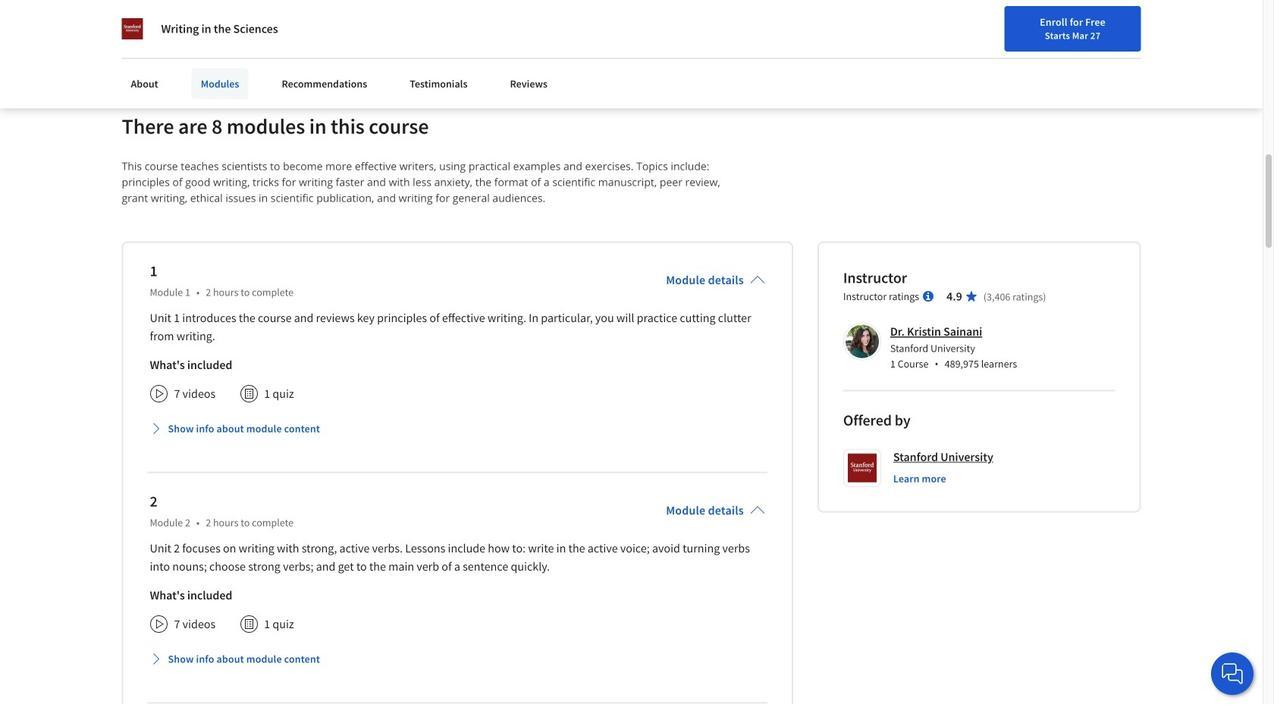 Task type: vqa. For each thing, say whether or not it's contained in the screenshot.
"Coursera" IMAGE
yes



Task type: describe. For each thing, give the bounding box(es) containing it.
stanford university image
[[122, 18, 143, 39]]



Task type: locate. For each thing, give the bounding box(es) containing it.
coursera image
[[122, 13, 218, 37]]

dr. kristin sainani image
[[846, 325, 879, 358]]

coursera career certificate image
[[855, 0, 1107, 79]]



